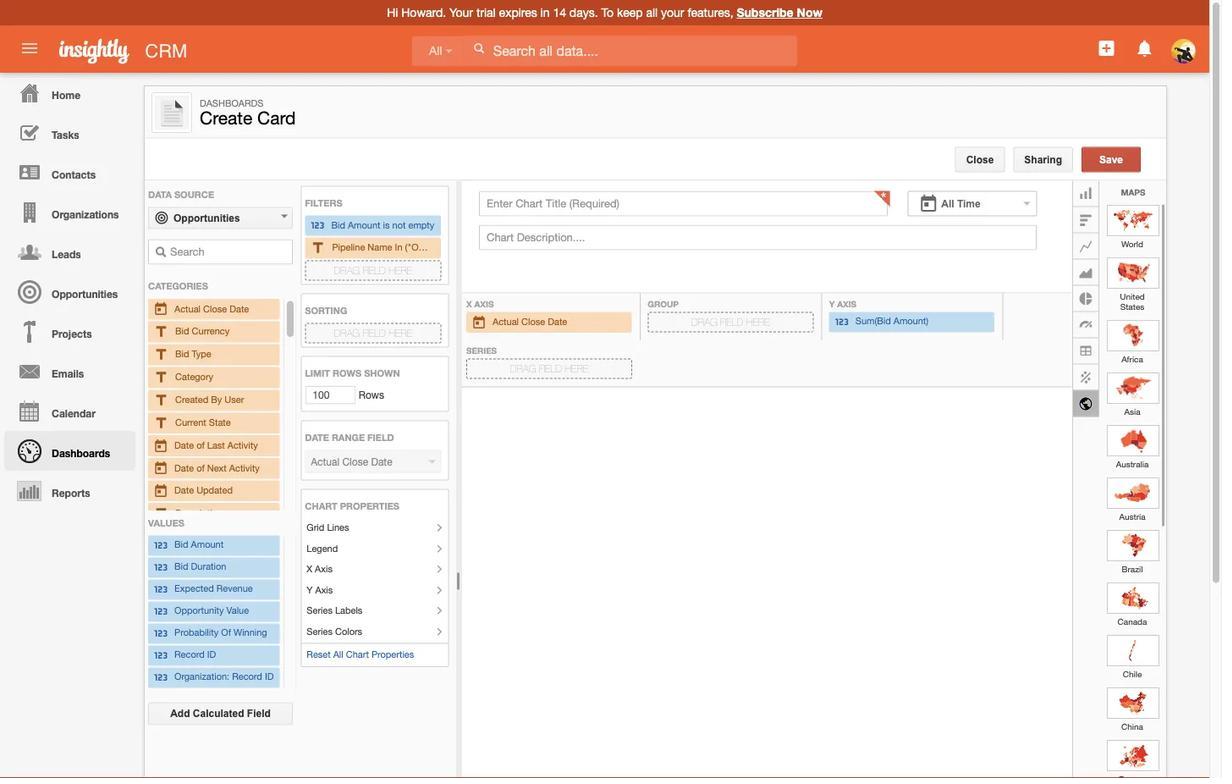 Task type: vqa. For each thing, say whether or not it's contained in the screenshot.
All Time's All
yes



Task type: describe. For each thing, give the bounding box(es) containing it.
0 vertical spatial properties
[[340, 500, 400, 511]]

date up bid currency link
[[230, 303, 249, 314]]

last
[[207, 439, 225, 450]]

2 drag field here from the top
[[334, 327, 412, 339]]

group containing all time
[[462, 178, 1174, 778]]

notifications image
[[1135, 38, 1155, 58]]

range
[[332, 432, 365, 443]]

Search all data.... text field
[[464, 35, 797, 66]]

group drag field here
[[648, 298, 770, 328]]

date range field
[[305, 432, 394, 443]]

activity for date of next activity
[[229, 462, 260, 473]]

date for date of last activity
[[174, 439, 194, 450]]

days.
[[570, 6, 598, 19]]

here inside the group drag field here
[[747, 316, 770, 328]]

group
[[648, 298, 679, 309]]

in
[[395, 242, 403, 253]]

in
[[541, 6, 550, 19]]

australia
[[1117, 459, 1149, 468]]

Enter Chart Title (Required) text field
[[479, 191, 888, 216]]

date updated
[[174, 484, 233, 495]]

sharing
[[1025, 154, 1063, 165]]

shown
[[364, 367, 400, 378]]

all
[[646, 6, 658, 19]]

leads link
[[4, 232, 135, 272]]

white image
[[473, 42, 485, 54]]

record id
[[174, 649, 216, 660]]

contacts
[[52, 168, 96, 180]]

organization: record id link
[[153, 669, 275, 686]]

close button
[[956, 147, 1005, 172]]

0 horizontal spatial id
[[207, 649, 216, 660]]

asia
[[1125, 406, 1141, 416]]

y axis inside group
[[830, 298, 859, 309]]

add calculated field
[[170, 708, 271, 719]]

drag inside series drag field here
[[510, 363, 536, 374]]

bid currency
[[175, 325, 230, 336]]

series drag field here
[[467, 345, 589, 374]]

subscribe
[[737, 6, 794, 19]]

bid for bid amount is not empty
[[331, 219, 345, 230]]

axis up sum(bid
[[838, 298, 857, 309]]

subscribe now link
[[737, 6, 823, 19]]

is
[[383, 219, 390, 230]]

united states
[[1120, 291, 1145, 311]]

bid amount link
[[153, 537, 275, 554]]

here inside series drag field here
[[565, 363, 589, 374]]

series for labels
[[307, 605, 333, 616]]

series labels
[[307, 605, 363, 616]]

all for all
[[429, 44, 442, 57]]

world
[[1122, 238, 1144, 248]]

close inside button
[[967, 154, 994, 165]]

hi howard. your trial expires in 14 days. to keep all your features, subscribe now
[[387, 6, 823, 19]]

home link
[[4, 73, 135, 113]]

state
[[209, 416, 231, 427]]

brazil
[[1122, 564, 1143, 573]]

actual for categories
[[174, 303, 201, 314]]

sum(bid amount)
[[856, 316, 929, 327]]

by
[[211, 394, 222, 405]]

of for last
[[197, 439, 205, 450]]

bid for bid type
[[175, 348, 189, 359]]

date for date updated
[[174, 484, 194, 495]]

expires
[[499, 6, 537, 19]]

category
[[175, 371, 213, 382]]

data source
[[148, 189, 214, 200]]

currency
[[192, 325, 230, 336]]

your
[[661, 6, 685, 19]]

all inside rows group
[[333, 649, 344, 660]]

type
[[192, 348, 211, 359]]

organization:
[[174, 671, 230, 682]]

of
[[221, 627, 231, 638]]

maps
[[1121, 187, 1146, 197]]

x axis inside rows group
[[307, 563, 333, 574]]

expected revenue link
[[153, 581, 275, 598]]

opportunities inside rows group
[[174, 212, 240, 224]]

date of last activity
[[174, 439, 258, 450]]

austria
[[1120, 511, 1146, 521]]

pipeline")
[[464, 242, 503, 253]]

expected
[[174, 583, 214, 594]]

add calculated field link
[[148, 702, 293, 725]]

1 vertical spatial chart
[[346, 649, 369, 660]]

emails
[[52, 367, 84, 379]]

all link
[[412, 36, 464, 66]]

sharing link
[[1014, 147, 1074, 172]]

sum(bid amount) link
[[835, 314, 990, 331]]

drag inside the group drag field here
[[692, 316, 718, 328]]

field for date range field
[[368, 432, 394, 443]]

axis down pipeline") at the left top of the page
[[475, 298, 494, 309]]

bid type
[[175, 348, 211, 359]]

colors
[[335, 626, 363, 637]]

all time
[[942, 198, 981, 209]]

close for categories
[[203, 303, 227, 314]]

hi
[[387, 6, 398, 19]]

duration
[[191, 561, 226, 572]]

card
[[257, 108, 296, 128]]

bid type link
[[153, 346, 275, 363]]

axis down 'legend'
[[315, 563, 333, 574]]

bid amount
[[174, 539, 224, 550]]

labels
[[335, 605, 363, 616]]

y axis inside rows group
[[307, 584, 333, 595]]

bid amount is not empty
[[331, 219, 435, 230]]

opportunity value
[[174, 605, 249, 616]]

field for group drag field here
[[721, 316, 744, 328]]

1 horizontal spatial x
[[467, 298, 472, 309]]

opportunities inside navigation
[[52, 288, 118, 300]]

empty
[[409, 219, 435, 230]]

bid for bid duration
[[174, 561, 188, 572]]

series for colors
[[307, 626, 333, 637]]

dashboards for dashboards create card
[[200, 97, 264, 108]]

limit
[[305, 367, 330, 378]]

record inside record id link
[[174, 649, 205, 660]]

opportunity value link
[[153, 603, 275, 620]]

of for next
[[197, 462, 205, 473]]

search image
[[155, 246, 167, 258]]

current state
[[175, 416, 231, 427]]

filters
[[305, 197, 343, 208]]

grid lines
[[307, 522, 349, 533]]

record id link
[[153, 647, 275, 664]]

reset
[[307, 649, 331, 660]]

pipeline
[[332, 242, 365, 253]]

limit rows shown
[[305, 367, 400, 378]]

updated
[[197, 484, 233, 495]]



Task type: locate. For each thing, give the bounding box(es) containing it.
opportunities down source
[[174, 212, 240, 224]]

1 vertical spatial actual close date
[[493, 316, 568, 327]]

1 vertical spatial series
[[307, 605, 333, 616]]

save button
[[1082, 147, 1141, 172]]

2 vertical spatial close
[[522, 316, 545, 327]]

sum(bid
[[856, 316, 891, 327]]

navigation
[[0, 73, 135, 511]]

bid duration link
[[153, 559, 275, 576]]

bid duration
[[174, 561, 226, 572]]

0 vertical spatial of
[[197, 439, 205, 450]]

1 vertical spatial activity
[[229, 462, 260, 473]]

1 horizontal spatial actual close date link
[[472, 314, 627, 331]]

activity for date of last activity
[[228, 439, 258, 450]]

actual inside group
[[493, 316, 519, 327]]

0 vertical spatial id
[[207, 649, 216, 660]]

2 vertical spatial all
[[333, 649, 344, 660]]

home
[[52, 89, 80, 101]]

actual inside rows group
[[174, 303, 201, 314]]

1 vertical spatial x axis
[[307, 563, 333, 574]]

1 vertical spatial properties
[[372, 649, 414, 660]]

0 horizontal spatial y axis
[[307, 584, 333, 595]]

chart up grid
[[305, 500, 338, 511]]

actual close date link up series drag field here
[[472, 314, 627, 331]]

amount left is
[[348, 219, 381, 230]]

bid
[[331, 219, 345, 230], [175, 325, 189, 336], [175, 348, 189, 359], [174, 539, 188, 550], [174, 561, 188, 572]]

series colors
[[307, 626, 363, 637]]

1 horizontal spatial record
[[232, 671, 262, 682]]

1 vertical spatial actual
[[493, 316, 519, 327]]

x down 'legend'
[[307, 563, 313, 574]]

chart
[[305, 500, 338, 511], [346, 649, 369, 660]]

Chart Description.... text field
[[479, 225, 1037, 250]]

lines
[[327, 522, 349, 533]]

1 vertical spatial close
[[203, 303, 227, 314]]

field inside the group drag field here
[[721, 316, 744, 328]]

actual close date link
[[153, 300, 275, 318], [472, 314, 627, 331]]

pipeline name in ("opportunity pipeline")
[[332, 242, 503, 253]]

user
[[225, 394, 244, 405]]

actual close date for x axis
[[493, 316, 568, 327]]

field
[[363, 265, 386, 276], [721, 316, 744, 328], [363, 327, 386, 339], [539, 363, 562, 374], [368, 432, 394, 443], [247, 708, 271, 719]]

Search text field
[[148, 239, 293, 265]]

record inside the organization: record id link
[[232, 671, 262, 682]]

id
[[207, 649, 216, 660], [265, 671, 274, 682]]

your
[[450, 6, 473, 19]]

chart down colors
[[346, 649, 369, 660]]

tasks
[[52, 129, 79, 141]]

close for x axis
[[522, 316, 545, 327]]

created by user link
[[153, 391, 275, 409]]

1 horizontal spatial close
[[522, 316, 545, 327]]

close inside group
[[522, 316, 545, 327]]

0 vertical spatial chart
[[305, 500, 338, 511]]

dashboards right card image
[[200, 97, 264, 108]]

y inside rows group
[[307, 584, 313, 595]]

0 vertical spatial y axis
[[830, 298, 859, 309]]

0 horizontal spatial x
[[307, 563, 313, 574]]

0 vertical spatial rows
[[333, 367, 362, 378]]

actual close date up the currency
[[174, 303, 249, 314]]

calculated
[[193, 708, 244, 719]]

field for add calculated field
[[247, 708, 271, 719]]

drag field here up shown
[[334, 327, 412, 339]]

actual for x axis
[[493, 316, 519, 327]]

0 vertical spatial actual
[[174, 303, 201, 314]]

1 vertical spatial x
[[307, 563, 313, 574]]

0 horizontal spatial opportunities link
[[4, 272, 135, 312]]

record down record id link
[[232, 671, 262, 682]]

name
[[368, 242, 392, 253]]

1 vertical spatial record
[[232, 671, 262, 682]]

drag field here
[[334, 265, 412, 276], [334, 327, 412, 339]]

date of next activity link
[[153, 459, 275, 477]]

not
[[392, 219, 406, 230]]

x axis inside group
[[467, 298, 494, 309]]

all for all time
[[942, 198, 955, 209]]

projects
[[52, 328, 92, 340]]

1 vertical spatial id
[[265, 671, 274, 682]]

created
[[175, 394, 208, 405]]

1 horizontal spatial dashboards
[[200, 97, 264, 108]]

0 horizontal spatial dashboards
[[52, 447, 110, 459]]

0 horizontal spatial actual close date
[[174, 303, 249, 314]]

group
[[462, 178, 1174, 778]]

x axis
[[467, 298, 494, 309], [307, 563, 333, 574]]

current state link
[[153, 414, 275, 432]]

2 horizontal spatial close
[[967, 154, 994, 165]]

card image
[[155, 96, 189, 130]]

pipeline name in ("opportunity pipeline") link
[[310, 239, 503, 257]]

x axis down pipeline") at the left top of the page
[[467, 298, 494, 309]]

states
[[1121, 301, 1145, 311]]

activity right last
[[228, 439, 258, 450]]

0 horizontal spatial close
[[203, 303, 227, 314]]

emails link
[[4, 351, 135, 391]]

1 horizontal spatial y axis
[[830, 298, 859, 309]]

winning
[[234, 627, 267, 638]]

opportunities link up search text box
[[148, 207, 293, 229]]

x inside rows group
[[307, 563, 313, 574]]

china
[[1122, 721, 1144, 731]]

1 vertical spatial rows
[[356, 389, 384, 401]]

amount for name
[[348, 219, 381, 230]]

date inside group
[[548, 316, 568, 327]]

1 vertical spatial opportunities link
[[4, 272, 135, 312]]

navigation containing home
[[0, 73, 135, 511]]

close up series drag field here
[[522, 316, 545, 327]]

1 horizontal spatial all
[[429, 44, 442, 57]]

1 horizontal spatial amount
[[348, 219, 381, 230]]

here
[[389, 265, 412, 276], [747, 316, 770, 328], [389, 327, 412, 339], [565, 363, 589, 374]]

y up sum(bid amount) link
[[830, 298, 835, 309]]

1 horizontal spatial id
[[265, 671, 274, 682]]

date up description
[[174, 484, 194, 495]]

chart properties
[[305, 500, 400, 511]]

0 vertical spatial drag field here
[[334, 265, 412, 276]]

1 drag field here from the top
[[334, 265, 412, 276]]

calendar
[[52, 407, 96, 419]]

close up the currency
[[203, 303, 227, 314]]

tasks link
[[4, 113, 135, 152]]

14
[[553, 6, 566, 19]]

1 vertical spatial amount
[[191, 539, 224, 550]]

drag field here down "name"
[[334, 265, 412, 276]]

reports link
[[4, 471, 135, 511]]

rows down shown
[[356, 389, 384, 401]]

1 horizontal spatial y
[[830, 298, 835, 309]]

rows up # number field
[[333, 367, 362, 378]]

x
[[467, 298, 472, 309], [307, 563, 313, 574]]

probability
[[174, 627, 219, 638]]

all right 'reset'
[[333, 649, 344, 660]]

of left next
[[197, 462, 205, 473]]

all down howard.
[[429, 44, 442, 57]]

amount up duration
[[191, 539, 224, 550]]

values
[[148, 517, 185, 528]]

canada
[[1118, 616, 1148, 626]]

1 horizontal spatial chart
[[346, 649, 369, 660]]

series for drag
[[467, 345, 497, 355]]

bid up bid type
[[175, 325, 189, 336]]

date inside date updated link
[[174, 484, 194, 495]]

created by user
[[175, 394, 244, 405]]

0 vertical spatial record
[[174, 649, 205, 660]]

leads
[[52, 248, 81, 260]]

0 vertical spatial x
[[467, 298, 472, 309]]

date left range
[[305, 432, 329, 443]]

all left time
[[942, 198, 955, 209]]

0 vertical spatial activity
[[228, 439, 258, 450]]

1 horizontal spatial x axis
[[467, 298, 494, 309]]

current
[[175, 416, 206, 427]]

0 horizontal spatial chart
[[305, 500, 338, 511]]

0 vertical spatial all
[[429, 44, 442, 57]]

0 vertical spatial dashboards
[[200, 97, 264, 108]]

dashboards inside dashboards link
[[52, 447, 110, 459]]

1 vertical spatial all
[[942, 198, 955, 209]]

field for series drag field here
[[539, 363, 562, 374]]

date inside date of last activity link
[[174, 439, 194, 450]]

1 vertical spatial of
[[197, 462, 205, 473]]

bid for bid amount
[[174, 539, 188, 550]]

field inside series drag field here
[[539, 363, 562, 374]]

activity inside "link"
[[229, 462, 260, 473]]

actual up series drag field here
[[493, 316, 519, 327]]

actual close date
[[174, 303, 249, 314], [493, 316, 568, 327]]

probability of winning
[[174, 627, 267, 638]]

category link
[[153, 368, 275, 386]]

features,
[[688, 6, 734, 19]]

date up series drag field here
[[548, 316, 568, 327]]

date inside date of next activity "link"
[[174, 462, 194, 473]]

value
[[227, 605, 249, 616]]

date of last activity link
[[153, 437, 275, 454]]

amount for duration
[[191, 539, 224, 550]]

organizations
[[52, 208, 119, 220]]

axis
[[475, 298, 494, 309], [838, 298, 857, 309], [315, 563, 333, 574], [315, 584, 333, 595]]

x down pipeline") at the left top of the page
[[467, 298, 472, 309]]

bid inside 'link'
[[174, 561, 188, 572]]

of inside "link"
[[197, 462, 205, 473]]

date of next activity
[[174, 462, 260, 473]]

close inside rows group
[[203, 303, 227, 314]]

opportunity
[[174, 605, 224, 616]]

dashboards inside dashboards create card
[[200, 97, 264, 108]]

rows group
[[145, 181, 503, 778]]

series inside series drag field here
[[467, 345, 497, 355]]

0 horizontal spatial x axis
[[307, 563, 333, 574]]

2 vertical spatial series
[[307, 626, 333, 637]]

date for date range field
[[305, 432, 329, 443]]

0 vertical spatial y
[[830, 298, 835, 309]]

date up date updated
[[174, 462, 194, 473]]

actual close date link for categories
[[153, 300, 275, 318]]

("opportunity
[[405, 242, 461, 253]]

opportunities
[[174, 212, 240, 224], [52, 288, 118, 300]]

data
[[148, 189, 172, 200]]

projects link
[[4, 312, 135, 351]]

0 horizontal spatial y
[[307, 584, 313, 595]]

0 horizontal spatial record
[[174, 649, 205, 660]]

1 vertical spatial dashboards
[[52, 447, 110, 459]]

0 horizontal spatial all
[[333, 649, 344, 660]]

y up series labels at the left bottom of the page
[[307, 584, 313, 595]]

actual close date up series drag field here
[[493, 316, 568, 327]]

dashboards for dashboards
[[52, 447, 110, 459]]

date down current
[[174, 439, 194, 450]]

date
[[230, 303, 249, 314], [548, 316, 568, 327], [305, 432, 329, 443], [174, 439, 194, 450], [174, 462, 194, 473], [174, 484, 194, 495]]

add
[[170, 708, 190, 719]]

bid for bid currency
[[175, 325, 189, 336]]

drag
[[334, 265, 360, 276], [692, 316, 718, 328], [334, 327, 360, 339], [510, 363, 536, 374]]

actual close date link up the currency
[[153, 300, 275, 318]]

1 horizontal spatial opportunities
[[174, 212, 240, 224]]

organizations link
[[4, 192, 135, 232]]

activity
[[228, 439, 258, 450], [229, 462, 260, 473]]

x axis down 'legend'
[[307, 563, 333, 574]]

0 vertical spatial x axis
[[467, 298, 494, 309]]

calendar link
[[4, 391, 135, 431]]

actual close date inside rows group
[[174, 303, 249, 314]]

dashboards up reports link
[[52, 447, 110, 459]]

1 horizontal spatial opportunities link
[[148, 207, 293, 229]]

0 vertical spatial opportunities
[[174, 212, 240, 224]]

rows
[[333, 367, 362, 378], [356, 389, 384, 401]]

1 vertical spatial drag field here
[[334, 327, 412, 339]]

0 horizontal spatial amount
[[191, 539, 224, 550]]

1 vertical spatial y
[[307, 584, 313, 595]]

actual
[[174, 303, 201, 314], [493, 316, 519, 327]]

close up all time link
[[967, 154, 994, 165]]

actual close date for categories
[[174, 303, 249, 314]]

0 horizontal spatial actual close date link
[[153, 300, 275, 318]]

series
[[467, 345, 497, 355], [307, 605, 333, 616], [307, 626, 333, 637]]

1 of from the top
[[197, 439, 205, 450]]

bid up pipeline
[[331, 219, 345, 230]]

0 vertical spatial series
[[467, 345, 497, 355]]

dashboards
[[200, 97, 264, 108], [52, 447, 110, 459]]

grid
[[307, 522, 325, 533]]

bid left the type
[[175, 348, 189, 359]]

# number field
[[305, 386, 356, 404]]

2 horizontal spatial all
[[942, 198, 955, 209]]

id down winning
[[265, 671, 274, 682]]

1 horizontal spatial actual close date
[[493, 316, 568, 327]]

bid up expected
[[174, 561, 188, 572]]

1 horizontal spatial actual
[[493, 316, 519, 327]]

record
[[174, 649, 205, 660], [232, 671, 262, 682]]

date for date of next activity
[[174, 462, 194, 473]]

0 vertical spatial actual close date
[[174, 303, 249, 314]]

axis up series labels at the left bottom of the page
[[315, 584, 333, 595]]

0 vertical spatial opportunities link
[[148, 207, 293, 229]]

0 horizontal spatial opportunities
[[52, 288, 118, 300]]

actual close date link for x axis
[[472, 314, 627, 331]]

record down probability
[[174, 649, 205, 660]]

source
[[174, 189, 214, 200]]

united
[[1120, 291, 1145, 301]]

0 vertical spatial close
[[967, 154, 994, 165]]

howard.
[[402, 6, 446, 19]]

2 of from the top
[[197, 462, 205, 473]]

close
[[967, 154, 994, 165], [203, 303, 227, 314], [522, 316, 545, 327]]

opportunities up projects 'link'
[[52, 288, 118, 300]]

of left last
[[197, 439, 205, 450]]

trial
[[477, 6, 496, 19]]

y axis up sum(bid
[[830, 298, 859, 309]]

0 vertical spatial amount
[[348, 219, 381, 230]]

1 vertical spatial opportunities
[[52, 288, 118, 300]]

chile
[[1123, 668, 1142, 678]]

activity right next
[[229, 462, 260, 473]]

bid down values
[[174, 539, 188, 550]]

0 horizontal spatial actual
[[174, 303, 201, 314]]

y axis up series labels at the left bottom of the page
[[307, 584, 333, 595]]

1 vertical spatial y axis
[[307, 584, 333, 595]]

id down probability of winning link
[[207, 649, 216, 660]]

opportunities link down leads
[[4, 272, 135, 312]]

actual down categories
[[174, 303, 201, 314]]



